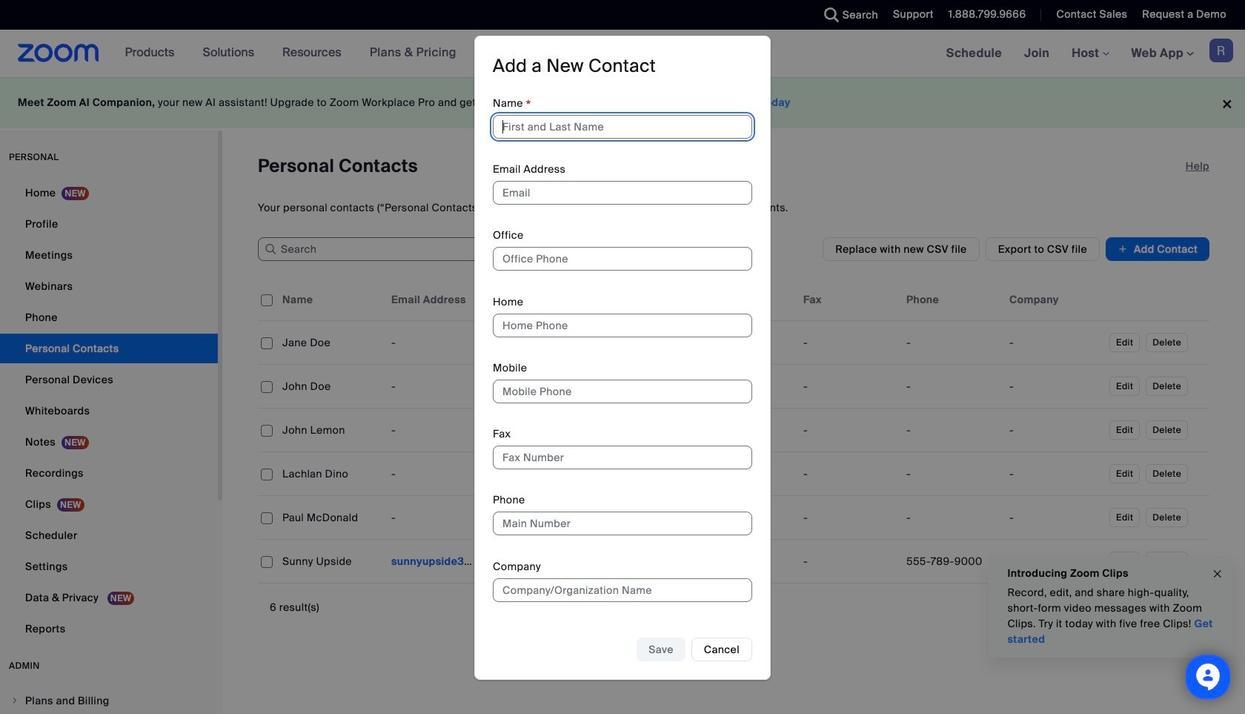 Task type: locate. For each thing, give the bounding box(es) containing it.
Mobile Phone text field
[[493, 380, 753, 403]]

footer
[[0, 77, 1246, 128]]

application
[[258, 279, 1210, 584]]

dialog
[[475, 36, 771, 680]]

Office Phone text field
[[493, 247, 753, 271]]

cell
[[277, 328, 386, 357], [386, 328, 489, 357], [489, 328, 592, 357], [592, 328, 695, 357], [695, 328, 798, 357], [798, 328, 901, 357], [901, 328, 1004, 357], [1004, 328, 1107, 357], [277, 372, 386, 401], [386, 372, 489, 401], [489, 372, 592, 401], [592, 372, 695, 401], [695, 372, 798, 401], [798, 372, 901, 401], [901, 372, 1004, 401], [1004, 372, 1107, 401], [277, 415, 386, 445], [386, 415, 489, 445], [489, 415, 592, 445], [592, 415, 695, 445], [695, 415, 798, 445], [798, 415, 901, 445], [901, 415, 1004, 445], [1004, 415, 1107, 445], [277, 459, 386, 489], [386, 459, 489, 489], [489, 459, 592, 489], [592, 459, 695, 489], [695, 459, 798, 489], [798, 459, 901, 489], [901, 459, 1004, 489], [1004, 459, 1107, 489], [277, 503, 386, 533], [386, 503, 489, 533], [489, 503, 592, 533], [592, 503, 695, 533], [695, 503, 798, 533], [798, 503, 901, 533], [901, 503, 1004, 533], [1004, 503, 1107, 533], [277, 547, 386, 576], [386, 547, 489, 576], [489, 547, 592, 576], [592, 547, 695, 576], [695, 547, 798, 576], [798, 547, 901, 576], [901, 547, 1004, 576], [1004, 547, 1107, 576]]

meetings navigation
[[936, 30, 1246, 78]]

Home Phone text field
[[493, 313, 753, 337]]

Email text field
[[493, 181, 753, 205]]

First and Last Name text field
[[493, 115, 753, 139]]

add image
[[1118, 242, 1129, 257]]

Search Contacts Input text field
[[258, 237, 481, 261]]

banner
[[0, 30, 1246, 78]]



Task type: describe. For each thing, give the bounding box(es) containing it.
Company/Organization Name text field
[[493, 578, 753, 602]]

personal menu menu
[[0, 178, 218, 645]]

Main Number text field
[[493, 512, 753, 536]]

product information navigation
[[114, 30, 468, 77]]

close image
[[1213, 566, 1224, 583]]

Fax Number text field
[[493, 446, 753, 470]]



Task type: vqa. For each thing, say whether or not it's contained in the screenshot.
third $ from left
no



